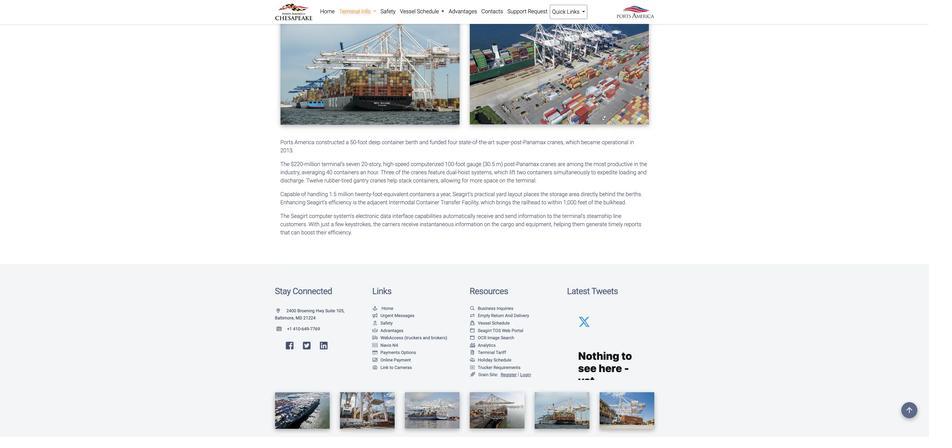 Task type: locate. For each thing, give the bounding box(es) containing it.
on right 'space'
[[500, 178, 506, 184]]

panamax up the two
[[517, 161, 539, 168]]

2013.
[[281, 147, 294, 154]]

cranes down hour.
[[370, 178, 386, 184]]

1 vertical spatial post-
[[505, 161, 517, 168]]

a left few
[[331, 221, 334, 228]]

twitter square image
[[303, 342, 311, 350]]

0 vertical spatial foot
[[358, 139, 368, 146]]

0 horizontal spatial terminal
[[339, 8, 360, 15]]

2 vertical spatial cranes
[[370, 178, 386, 184]]

seagirt inside the seagirt computer system's electronic data interface capabilities automatically receive and send information to the terminal's steamship line customers. with just a few keystrokes, the carriers receive instantaneous information on the cargo and equipment, helping them generate timely reports that can boost their efficiency.
[[291, 213, 308, 220]]

terminal
[[339, 8, 360, 15], [478, 350, 495, 356]]

0 horizontal spatial containers
[[334, 169, 359, 176]]

analytics link
[[470, 343, 496, 348]]

adjacent
[[367, 199, 388, 206]]

649-
[[302, 327, 310, 332]]

the up customers.
[[281, 213, 290, 220]]

on inside the seagirt computer system's electronic data interface capabilities automatically receive and send information to the terminal's steamship line customers. with just a few keystrokes, the carriers receive instantaneous information on the cargo and equipment, helping them generate timely reports that can boost their efficiency.
[[485, 221, 491, 228]]

post- inside ports america constructed a 50-foot deep container berth and funded four state-of-the-art super-post-panamax cranes, which became operational in 2013.
[[512, 139, 524, 146]]

in inside ports america constructed a 50-foot deep container berth and funded four state-of-the-art super-post-panamax cranes, which became operational in 2013.
[[630, 139, 635, 146]]

funded
[[430, 139, 447, 146]]

three
[[381, 169, 395, 176]]

empty return and delivery
[[478, 313, 530, 319]]

1 horizontal spatial million
[[338, 191, 354, 198]]

0 vertical spatial receive
[[477, 213, 494, 220]]

+1
[[287, 327, 292, 332]]

more
[[470, 178, 483, 184]]

ocr image search
[[478, 336, 515, 341]]

0 horizontal spatial foot
[[358, 139, 368, 146]]

which down m)
[[494, 169, 509, 176]]

advantages left contacts
[[449, 8, 477, 15]]

terminal's inside the $220-million terminal's seven 20-story, high-speed computerized 100-foot gauge (30.5 m) post-panamax cranes are among the most productive in the industry, averaging 40 containers an hour. three of the cranes feature dual-hoist systems, which lift two containers simultaneously to expedite loading and discharge. twelve rubber-tired gantry cranes help stack containers, allowing for more space on the terminal.
[[322, 161, 345, 168]]

baltimore,
[[275, 316, 295, 321]]

terminal info
[[339, 8, 372, 15]]

1 vertical spatial panamax
[[517, 161, 539, 168]]

1 horizontal spatial terminal
[[478, 350, 495, 356]]

links right quick at the right top of the page
[[567, 9, 580, 15]]

0 vertical spatial which
[[566, 139, 580, 146]]

gauge
[[467, 161, 482, 168]]

terminal down analytics
[[478, 350, 495, 356]]

phone office image
[[277, 327, 287, 332]]

and inside the $220-million terminal's seven 20-story, high-speed computerized 100-foot gauge (30.5 m) post-panamax cranes are among the most productive in the industry, averaging 40 containers an hour. three of the cranes feature dual-hoist systems, which lift two containers simultaneously to expedite loading and discharge. twelve rubber-tired gantry cranes help stack containers, allowing for more space on the terminal.
[[638, 169, 647, 176]]

efficiency
[[329, 199, 352, 206]]

safety link down urgent
[[373, 321, 393, 326]]

1 vertical spatial terminal
[[478, 350, 495, 356]]

bulkhead.
[[604, 199, 627, 206]]

40
[[327, 169, 333, 176]]

of
[[396, 169, 401, 176], [301, 191, 306, 198], [589, 199, 594, 206]]

schedule for right "vessel schedule" "link"
[[492, 321, 510, 326]]

search image
[[470, 307, 476, 311]]

messages
[[395, 313, 415, 319]]

on left cargo
[[485, 221, 491, 228]]

within
[[548, 199, 562, 206]]

0 vertical spatial home link
[[318, 5, 337, 18]]

0 vertical spatial million
[[305, 161, 321, 168]]

0 vertical spatial schedule
[[417, 8, 439, 15]]

options
[[401, 350, 416, 356]]

1 vertical spatial in
[[635, 161, 639, 168]]

foot-
[[373, 191, 384, 198]]

containers up terminal.
[[528, 169, 553, 176]]

to up equipment,
[[548, 213, 552, 220]]

$220-
[[291, 161, 305, 168]]

0 vertical spatial terminal's
[[322, 161, 345, 168]]

0 vertical spatial safety link
[[379, 5, 398, 18]]

0 horizontal spatial seagirt
[[291, 213, 308, 220]]

1 vertical spatial of
[[301, 191, 306, 198]]

2 horizontal spatial a
[[437, 191, 440, 198]]

foot inside the $220-million terminal's seven 20-story, high-speed computerized 100-foot gauge (30.5 m) post-panamax cranes are among the most productive in the industry, averaging 40 containers an hour. three of the cranes feature dual-hoist systems, which lift two containers simultaneously to expedite loading and discharge. twelve rubber-tired gantry cranes help stack containers, allowing for more space on the terminal.
[[456, 161, 466, 168]]

1 horizontal spatial seagirt's
[[453, 191, 474, 198]]

the up 'helping'
[[554, 213, 561, 220]]

safety down urgent
[[381, 321, 393, 326]]

terminal's up 40
[[322, 161, 345, 168]]

1 vertical spatial million
[[338, 191, 354, 198]]

the right is
[[358, 199, 366, 206]]

is
[[353, 199, 357, 206]]

anchor image
[[373, 307, 378, 311]]

the right productive
[[640, 161, 648, 168]]

urgent messages link
[[373, 313, 415, 319]]

tab panel
[[275, 0, 654, 237]]

on inside the $220-million terminal's seven 20-story, high-speed computerized 100-foot gauge (30.5 m) post-panamax cranes are among the most productive in the industry, averaging 40 containers an hour. three of the cranes feature dual-hoist systems, which lift two containers simultaneously to expedite loading and discharge. twelve rubber-tired gantry cranes help stack containers, allowing for more space on the terminal.
[[500, 178, 506, 184]]

the for the $220-million terminal's seven 20-story, high-speed computerized 100-foot gauge (30.5 m) post-panamax cranes are among the most productive in the industry, averaging 40 containers an hour. three of the cranes feature dual-hoist systems, which lift two containers simultaneously to expedite loading and discharge. twelve rubber-tired gantry cranes help stack containers, allowing for more space on the terminal.
[[281, 161, 290, 168]]

1 vertical spatial advantages link
[[373, 328, 404, 333]]

which inside capable of handling 1.5 million twenty-foot-equivalent containers a year, seagirt's practical yard layout places the storage area directly behind the berths. enhancing seagirt's efficiency is the adjacent intermodal container transfer facility, which brings the railhead to within 1,000 feet of the bulkhead.
[[481, 199, 495, 206]]

0 vertical spatial terminal
[[339, 8, 360, 15]]

state-
[[459, 139, 473, 146]]

empty return and delivery link
[[470, 313, 530, 319]]

1 horizontal spatial vessel schedule
[[478, 321, 510, 326]]

1 horizontal spatial information
[[519, 213, 546, 220]]

post- right art
[[512, 139, 524, 146]]

0 horizontal spatial million
[[305, 161, 321, 168]]

facebook square image
[[286, 342, 294, 350]]

customers.
[[281, 221, 308, 228]]

truck container image
[[373, 336, 378, 341]]

seagirt
[[291, 213, 308, 220], [478, 328, 492, 333]]

panamax inside ports america constructed a 50-foot deep container berth and funded four state-of-the-art super-post-panamax cranes, which became operational in 2013.
[[524, 139, 546, 146]]

safety right info
[[381, 8, 396, 15]]

holiday schedule
[[478, 358, 512, 363]]

ship image
[[470, 321, 476, 326]]

home up urgent
[[382, 306, 394, 311]]

in inside the $220-million terminal's seven 20-story, high-speed computerized 100-foot gauge (30.5 m) post-panamax cranes are among the most productive in the industry, averaging 40 containers an hour. three of the cranes feature dual-hoist systems, which lift two containers simultaneously to expedite loading and discharge. twelve rubber-tired gantry cranes help stack containers, allowing for more space on the terminal.
[[635, 161, 639, 168]]

0 vertical spatial cranes
[[541, 161, 557, 168]]

safety link right info
[[379, 5, 398, 18]]

2 the from the top
[[281, 213, 290, 220]]

of down speed
[[396, 169, 401, 176]]

which right cranes, on the right top of page
[[566, 139, 580, 146]]

1 vertical spatial vessel schedule link
[[470, 321, 510, 326]]

million inside the $220-million terminal's seven 20-story, high-speed computerized 100-foot gauge (30.5 m) post-panamax cranes are among the most productive in the industry, averaging 40 containers an hour. three of the cranes feature dual-hoist systems, which lift two containers simultaneously to expedite loading and discharge. twelve rubber-tired gantry cranes help stack containers, allowing for more space on the terminal.
[[305, 161, 321, 168]]

four
[[448, 139, 458, 146]]

million up averaging
[[305, 161, 321, 168]]

0 vertical spatial information
[[519, 213, 546, 220]]

keystrokes,
[[346, 221, 372, 228]]

1 horizontal spatial links
[[567, 9, 580, 15]]

a left 50-
[[346, 139, 349, 146]]

1 vertical spatial vessel
[[478, 321, 491, 326]]

of up 'enhancing'
[[301, 191, 306, 198]]

0 horizontal spatial vessel
[[400, 8, 416, 15]]

receive down interface
[[402, 221, 419, 228]]

trucker
[[478, 365, 493, 370]]

and up cargo
[[495, 213, 504, 220]]

0 vertical spatial seagirt
[[291, 213, 308, 220]]

cranes
[[541, 161, 557, 168], [411, 169, 427, 176], [370, 178, 386, 184]]

2400
[[287, 308, 297, 314]]

0 vertical spatial post-
[[512, 139, 524, 146]]

information up equipment,
[[519, 213, 546, 220]]

0 vertical spatial advantages link
[[447, 5, 480, 18]]

terminal's up them
[[563, 213, 586, 220]]

ports
[[281, 139, 294, 146]]

area
[[569, 191, 580, 198]]

analytics image
[[470, 344, 476, 348]]

0 horizontal spatial vessel schedule
[[400, 8, 441, 15]]

instantaneous
[[420, 221, 454, 228]]

support
[[508, 8, 527, 15]]

1 horizontal spatial home link
[[373, 306, 394, 311]]

1 safety from the top
[[381, 8, 396, 15]]

the inside the seagirt computer system's electronic data interface capabilities automatically receive and send information to the terminal's steamship line customers. with just a few keystrokes, the carriers receive instantaneous information on the cargo and equipment, helping them generate timely reports that can boost their efficiency.
[[281, 213, 290, 220]]

7769
[[310, 327, 320, 332]]

business inquiries link
[[470, 306, 514, 311]]

1 vertical spatial schedule
[[492, 321, 510, 326]]

0 vertical spatial the
[[281, 161, 290, 168]]

2 vertical spatial which
[[481, 199, 495, 206]]

the inside the $220-million terminal's seven 20-story, high-speed computerized 100-foot gauge (30.5 m) post-panamax cranes are among the most productive in the industry, averaging 40 containers an hour. three of the cranes feature dual-hoist systems, which lift two containers simultaneously to expedite loading and discharge. twelve rubber-tired gantry cranes help stack containers, allowing for more space on the terminal.
[[281, 161, 290, 168]]

the right places
[[541, 191, 549, 198]]

seagirt's down handling
[[307, 199, 328, 206]]

1 horizontal spatial seagirt terminal image
[[470, 5, 649, 125]]

which down practical on the top
[[481, 199, 495, 206]]

advantages
[[449, 8, 477, 15], [381, 328, 404, 333]]

the-
[[479, 139, 488, 146]]

1 vertical spatial safety link
[[373, 321, 393, 326]]

and right loading
[[638, 169, 647, 176]]

0 vertical spatial safety
[[381, 8, 396, 15]]

containers up tired
[[334, 169, 359, 176]]

in up loading
[[635, 161, 639, 168]]

panamax left cranes, on the right top of page
[[524, 139, 546, 146]]

list alt image
[[470, 366, 476, 370]]

1 the from the top
[[281, 161, 290, 168]]

advantages link up webaccess
[[373, 328, 404, 333]]

1 vertical spatial home link
[[373, 306, 394, 311]]

0 horizontal spatial a
[[331, 221, 334, 228]]

home left terminal info
[[320, 8, 335, 15]]

0 vertical spatial in
[[630, 139, 635, 146]]

transfer
[[441, 199, 461, 206]]

cranes left are
[[541, 161, 557, 168]]

seagirt terminal image
[[281, 5, 460, 125], [470, 5, 649, 125]]

information down 'automatically'
[[456, 221, 483, 228]]

post-
[[512, 139, 524, 146], [505, 161, 517, 168]]

map marker alt image
[[277, 309, 286, 313]]

register
[[501, 373, 517, 378]]

0 horizontal spatial seagirt terminal image
[[281, 5, 460, 125]]

link
[[381, 365, 389, 370]]

cranes up containers,
[[411, 169, 427, 176]]

ocr image search link
[[470, 336, 515, 341]]

1 horizontal spatial terminal's
[[563, 213, 586, 220]]

1 vertical spatial which
[[494, 169, 509, 176]]

home link up urgent
[[373, 306, 394, 311]]

1 vertical spatial links
[[373, 286, 392, 297]]

0 horizontal spatial terminal's
[[322, 161, 345, 168]]

terminal left info
[[339, 8, 360, 15]]

story,
[[369, 161, 382, 168]]

most
[[594, 161, 607, 168]]

1 horizontal spatial foot
[[456, 161, 466, 168]]

0 vertical spatial of
[[396, 169, 401, 176]]

register link
[[500, 373, 517, 378]]

1 vertical spatial advantages
[[381, 328, 404, 333]]

0 vertical spatial advantages
[[449, 8, 477, 15]]

send
[[506, 213, 517, 220]]

the up industry,
[[281, 161, 290, 168]]

vessel schedule inside "link"
[[400, 8, 441, 15]]

advantages up webaccess
[[381, 328, 404, 333]]

seagirt up customers.
[[291, 213, 308, 220]]

1 horizontal spatial receive
[[477, 213, 494, 220]]

request
[[528, 8, 548, 15]]

0 vertical spatial panamax
[[524, 139, 546, 146]]

links up anchor icon
[[373, 286, 392, 297]]

for
[[462, 178, 469, 184]]

panamax
[[524, 139, 546, 146], [517, 161, 539, 168]]

1 vertical spatial safety
[[381, 321, 393, 326]]

1 vertical spatial receive
[[402, 221, 419, 228]]

home link for terminal info link
[[318, 5, 337, 18]]

space
[[484, 178, 499, 184]]

0 vertical spatial vessel
[[400, 8, 416, 15]]

1 vertical spatial seagirt
[[478, 328, 492, 333]]

login
[[521, 373, 531, 378]]

directly
[[581, 191, 599, 198]]

and right berth
[[420, 139, 429, 146]]

webaccess (truckers and brokers) link
[[373, 336, 448, 341]]

2 vertical spatial a
[[331, 221, 334, 228]]

layout
[[508, 191, 523, 198]]

tab panel containing ports america constructed a 50-foot deep container berth and funded four state-of-the-art super-post-panamax cranes, which became operational in 2013.
[[275, 0, 654, 237]]

0 horizontal spatial seagirt's
[[307, 199, 328, 206]]

2 horizontal spatial of
[[589, 199, 594, 206]]

0 vertical spatial on
[[500, 178, 506, 184]]

containers up container
[[410, 191, 435, 198]]

seagirt's up facility,
[[453, 191, 474, 198]]

receive down facility,
[[477, 213, 494, 220]]

places
[[524, 191, 540, 198]]

1 horizontal spatial home
[[382, 306, 394, 311]]

post- up "lift"
[[505, 161, 517, 168]]

schedule for "holiday schedule" link
[[494, 358, 512, 363]]

0 horizontal spatial on
[[485, 221, 491, 228]]

vessel schedule
[[400, 8, 441, 15], [478, 321, 510, 326]]

in right operational
[[630, 139, 635, 146]]

to down most
[[592, 169, 597, 176]]

steamship
[[587, 213, 612, 220]]

0 horizontal spatial advantages
[[381, 328, 404, 333]]

a left 'year,'
[[437, 191, 440, 198]]

0 horizontal spatial vessel schedule link
[[398, 5, 447, 18]]

million up efficiency
[[338, 191, 354, 198]]

1 vertical spatial on
[[485, 221, 491, 228]]

which inside ports america constructed a 50-foot deep container berth and funded four state-of-the-art super-post-panamax cranes, which became operational in 2013.
[[566, 139, 580, 146]]

1 vertical spatial the
[[281, 213, 290, 220]]

seagirt up ocr on the right bottom
[[478, 328, 492, 333]]

1 vertical spatial seagirt's
[[307, 199, 328, 206]]

home link left terminal info
[[318, 5, 337, 18]]

a
[[346, 139, 349, 146], [437, 191, 440, 198], [331, 221, 334, 228]]

0 horizontal spatial home link
[[318, 5, 337, 18]]

schedule inside "link"
[[417, 8, 439, 15]]

foot up hoist
[[456, 161, 466, 168]]

to right link
[[390, 365, 394, 370]]

trucker requirements
[[478, 365, 521, 370]]

safety link
[[379, 5, 398, 18], [373, 321, 393, 326]]

to inside capable of handling 1.5 million twenty-foot-equivalent containers a year, seagirt's practical yard layout places the storage area directly behind the berths. enhancing seagirt's efficiency is the adjacent intermodal container transfer facility, which brings the railhead to within 1,000 feet of the bulkhead.
[[542, 199, 547, 206]]

wheat image
[[470, 373, 476, 377]]

dual-
[[447, 169, 459, 176]]

1 vertical spatial foot
[[456, 161, 466, 168]]

the left most
[[585, 161, 593, 168]]

file invoice image
[[470, 351, 476, 355]]

1 vertical spatial a
[[437, 191, 440, 198]]

holiday schedule link
[[470, 358, 512, 363]]

1 vertical spatial home
[[382, 306, 394, 311]]

behind
[[600, 191, 616, 198]]

md
[[296, 316, 303, 321]]

1 vertical spatial terminal's
[[563, 213, 586, 220]]

tweets
[[592, 286, 619, 297]]

0 horizontal spatial receive
[[402, 221, 419, 228]]

0 vertical spatial vessel schedule link
[[398, 5, 447, 18]]

to left within
[[542, 199, 547, 206]]

of down directly
[[589, 199, 594, 206]]

0 horizontal spatial of
[[301, 191, 306, 198]]

container storage image
[[373, 344, 378, 348]]

2 vertical spatial schedule
[[494, 358, 512, 363]]

advantages link left contacts
[[447, 5, 480, 18]]

link to cameras link
[[373, 365, 412, 370]]

million inside capable of handling 1.5 million twenty-foot-equivalent containers a year, seagirt's practical yard layout places the storage area directly behind the berths. enhancing seagirt's efficiency is the adjacent intermodal container transfer facility, which brings the railhead to within 1,000 feet of the bulkhead.
[[338, 191, 354, 198]]

productive
[[608, 161, 633, 168]]

foot left deep on the top left of the page
[[358, 139, 368, 146]]

hoist
[[459, 169, 470, 176]]

1 horizontal spatial of
[[396, 169, 401, 176]]

terminal for terminal info
[[339, 8, 360, 15]]

on
[[500, 178, 506, 184], [485, 221, 491, 228]]

0 horizontal spatial information
[[456, 221, 483, 228]]

0 vertical spatial vessel schedule
[[400, 8, 441, 15]]

1 horizontal spatial containers
[[410, 191, 435, 198]]

home link for urgent messages "link"
[[373, 306, 394, 311]]

holiday
[[478, 358, 493, 363]]

safety link for urgent messages "link"
[[373, 321, 393, 326]]



Task type: describe. For each thing, give the bounding box(es) containing it.
browser image
[[470, 336, 476, 341]]

helping
[[554, 221, 572, 228]]

0 horizontal spatial cranes
[[370, 178, 386, 184]]

the down directly
[[595, 199, 603, 206]]

a inside ports america constructed a 50-foot deep container berth and funded four state-of-the-art super-post-panamax cranes, which became operational in 2013.
[[346, 139, 349, 146]]

the for the seagirt computer system's electronic data interface capabilities automatically receive and send information to the terminal's steamship line customers. with just a few keystrokes, the carriers receive instantaneous information on the cargo and equipment, helping them generate timely reports that can boost their efficiency.
[[281, 213, 290, 220]]

browser image
[[470, 329, 476, 333]]

410-
[[293, 327, 302, 332]]

0 horizontal spatial advantages link
[[373, 328, 404, 333]]

inquiries
[[497, 306, 514, 311]]

their
[[316, 230, 327, 236]]

feature
[[429, 169, 445, 176]]

exchange image
[[470, 314, 476, 318]]

2 horizontal spatial cranes
[[541, 161, 557, 168]]

camera image
[[373, 366, 378, 370]]

the down "lift"
[[507, 178, 515, 184]]

2 vertical spatial of
[[589, 199, 594, 206]]

go to top image
[[902, 403, 918, 419]]

that
[[281, 230, 290, 236]]

credit card front image
[[373, 358, 378, 363]]

2400 broening hwy suite 105, baltimore, md 21224 link
[[275, 308, 345, 321]]

a inside the seagirt computer system's electronic data interface capabilities automatically receive and send information to the terminal's steamship line customers. with just a few keystrokes, the carriers receive instantaneous information on the cargo and equipment, helping them generate timely reports that can boost their efficiency.
[[331, 221, 334, 228]]

the seagirt computer system's electronic data interface capabilities automatically receive and send information to the terminal's steamship line customers. with just a few keystrokes, the carriers receive instantaneous information on the cargo and equipment, helping them generate timely reports that can boost their efficiency.
[[281, 213, 642, 236]]

2 safety from the top
[[381, 321, 393, 326]]

practical
[[475, 191, 495, 198]]

in for operational
[[630, 139, 635, 146]]

constructed
[[316, 139, 345, 146]]

which inside the $220-million terminal's seven 20-story, high-speed computerized 100-foot gauge (30.5 m) post-panamax cranes are among the most productive in the industry, averaging 40 containers an hour. three of the cranes feature dual-hoist systems, which lift two containers simultaneously to expedite loading and discharge. twelve rubber-tired gantry cranes help stack containers, allowing for more space on the terminal.
[[494, 169, 509, 176]]

connected
[[293, 286, 332, 297]]

the up stack
[[402, 169, 410, 176]]

panamax inside the $220-million terminal's seven 20-story, high-speed computerized 100-foot gauge (30.5 m) post-panamax cranes are among the most productive in the industry, averaging 40 containers an hour. three of the cranes feature dual-hoist systems, which lift two containers simultaneously to expedite loading and discharge. twelve rubber-tired gantry cranes help stack containers, allowing for more space on the terminal.
[[517, 161, 539, 168]]

seagirt tos web portal
[[478, 328, 524, 333]]

seagirt tos web portal link
[[470, 328, 524, 333]]

stay connected
[[275, 286, 332, 297]]

1 horizontal spatial advantages link
[[447, 5, 480, 18]]

1 vertical spatial vessel schedule
[[478, 321, 510, 326]]

terminal.
[[516, 178, 537, 184]]

berths.
[[626, 191, 643, 198]]

america
[[295, 139, 315, 146]]

stack
[[399, 178, 412, 184]]

navis
[[381, 343, 392, 348]]

quick links link
[[550, 5, 588, 19]]

containers inside capable of handling 1.5 million twenty-foot-equivalent containers a year, seagirt's practical yard layout places the storage area directly behind the berths. enhancing seagirt's efficiency is the adjacent intermodal container transfer facility, which brings the railhead to within 1,000 feet of the bulkhead.
[[410, 191, 435, 198]]

storage
[[550, 191, 568, 198]]

safety link for terminal info link
[[379, 5, 398, 18]]

hand receiving image
[[373, 329, 378, 333]]

high-
[[383, 161, 395, 168]]

and
[[505, 313, 513, 319]]

industry,
[[281, 169, 301, 176]]

linkedin image
[[320, 342, 328, 350]]

vessel inside "link"
[[400, 8, 416, 15]]

brokers)
[[432, 336, 448, 341]]

business inquiries
[[478, 306, 514, 311]]

1 horizontal spatial seagirt
[[478, 328, 492, 333]]

post- inside the $220-million terminal's seven 20-story, high-speed computerized 100-foot gauge (30.5 m) post-panamax cranes are among the most productive in the industry, averaging 40 containers an hour. three of the cranes feature dual-hoist systems, which lift two containers simultaneously to expedite loading and discharge. twelve rubber-tired gantry cranes help stack containers, allowing for more space on the terminal.
[[505, 161, 517, 168]]

(30.5
[[483, 161, 495, 168]]

became
[[582, 139, 601, 146]]

quick
[[553, 9, 566, 15]]

allowing
[[441, 178, 461, 184]]

efficiency.
[[328, 230, 352, 236]]

deep
[[369, 139, 381, 146]]

twelve
[[307, 178, 323, 184]]

enhancing
[[281, 199, 306, 206]]

web
[[502, 328, 511, 333]]

2 horizontal spatial containers
[[528, 169, 553, 176]]

feet
[[578, 199, 587, 206]]

n4
[[393, 343, 398, 348]]

1 horizontal spatial vessel schedule link
[[470, 321, 510, 326]]

capable of handling 1.5 million twenty-foot-equivalent containers a year, seagirt's practical yard layout places the storage area directly behind the berths. enhancing seagirt's efficiency is the adjacent intermodal container transfer facility, which brings the railhead to within 1,000 feet of the bulkhead.
[[281, 191, 643, 206]]

two
[[517, 169, 526, 176]]

2 seagirt terminal image from the left
[[470, 5, 649, 125]]

50-
[[350, 139, 358, 146]]

user hard hat image
[[373, 321, 378, 326]]

twenty-
[[355, 191, 373, 198]]

of inside the $220-million terminal's seven 20-story, high-speed computerized 100-foot gauge (30.5 m) post-panamax cranes are among the most productive in the industry, averaging 40 containers an hour. three of the cranes feature dual-hoist systems, which lift two containers simultaneously to expedite loading and discharge. twelve rubber-tired gantry cranes help stack containers, allowing for more space on the terminal.
[[396, 169, 401, 176]]

and down send
[[516, 221, 525, 228]]

the left cargo
[[492, 221, 500, 228]]

the up 'bulkhead.'
[[617, 191, 625, 198]]

tos
[[493, 328, 501, 333]]

0 vertical spatial seagirt's
[[453, 191, 474, 198]]

|
[[518, 372, 519, 378]]

container
[[382, 139, 405, 146]]

the down the layout
[[513, 199, 520, 206]]

to inside the seagirt computer system's electronic data interface capabilities automatically receive and send information to the terminal's steamship line customers. with just a few keystrokes, the carriers receive instantaneous information on the cargo and equipment, helping them generate timely reports that can boost their efficiency.
[[548, 213, 552, 220]]

discharge.
[[281, 178, 305, 184]]

analytics
[[478, 343, 496, 348]]

terminal info link
[[337, 5, 379, 18]]

21224
[[304, 316, 316, 321]]

among
[[567, 161, 584, 168]]

1 horizontal spatial cranes
[[411, 169, 427, 176]]

0 horizontal spatial home
[[320, 8, 335, 15]]

1,000
[[564, 199, 577, 206]]

terminal's inside the seagirt computer system's electronic data interface capabilities automatically receive and send information to the terminal's steamship line customers. with just a few keystrokes, the carriers receive instantaneous information on the cargo and equipment, helping them generate timely reports that can boost their efficiency.
[[563, 213, 586, 220]]

line
[[614, 213, 622, 220]]

automatically
[[443, 213, 476, 220]]

gantry
[[354, 178, 369, 184]]

terminal for terminal tariff
[[478, 350, 495, 356]]

navis n4 link
[[373, 343, 398, 348]]

handling
[[308, 191, 328, 198]]

portal
[[512, 328, 524, 333]]

bells image
[[470, 358, 476, 363]]

business
[[478, 306, 496, 311]]

and left brokers)
[[423, 336, 430, 341]]

equipment,
[[526, 221, 553, 228]]

a inside capable of handling 1.5 million twenty-foot-equivalent containers a year, seagirt's practical yard layout places the storage area directly behind the berths. enhancing seagirt's efficiency is the adjacent intermodal container transfer facility, which brings the railhead to within 1,000 feet of the bulkhead.
[[437, 191, 440, 198]]

link to cameras
[[381, 365, 412, 370]]

yard
[[497, 191, 507, 198]]

help
[[388, 178, 398, 184]]

1.5
[[329, 191, 337, 198]]

stay
[[275, 286, 291, 297]]

the $220-million terminal's seven 20-story, high-speed computerized 100-foot gauge (30.5 m) post-panamax cranes are among the most productive in the industry, averaging 40 containers an hour. three of the cranes feature dual-hoist systems, which lift two containers simultaneously to expedite loading and discharge. twelve rubber-tired gantry cranes help stack containers, allowing for more space on the terminal.
[[281, 161, 648, 184]]

computerized
[[411, 161, 444, 168]]

simultaneously
[[554, 169, 590, 176]]

latest
[[568, 286, 590, 297]]

tired
[[342, 178, 352, 184]]

1 horizontal spatial vessel
[[478, 321, 491, 326]]

cargo
[[501, 221, 515, 228]]

trucker requirements link
[[470, 365, 521, 370]]

of-
[[473, 139, 479, 146]]

requirements
[[494, 365, 521, 370]]

and inside ports america constructed a 50-foot deep container berth and funded four state-of-the-art super-post-panamax cranes, which became operational in 2013.
[[420, 139, 429, 146]]

0 horizontal spatial links
[[373, 286, 392, 297]]

credit card image
[[373, 351, 378, 355]]

in for productive
[[635, 161, 639, 168]]

intermodal
[[389, 199, 415, 206]]

lift
[[510, 169, 516, 176]]

container
[[417, 199, 440, 206]]

to inside the $220-million terminal's seven 20-story, high-speed computerized 100-foot gauge (30.5 m) post-panamax cranes are among the most productive in the industry, averaging 40 containers an hour. three of the cranes feature dual-hoist systems, which lift two containers simultaneously to expedite loading and discharge. twelve rubber-tired gantry cranes help stack containers, allowing for more space on the terminal.
[[592, 169, 597, 176]]

payments
[[381, 350, 400, 356]]

online payment link
[[373, 358, 411, 363]]

capabilities
[[415, 213, 442, 220]]

averaging
[[302, 169, 325, 176]]

1 seagirt terminal image from the left
[[281, 5, 460, 125]]

cranes,
[[548, 139, 565, 146]]

equivalent
[[384, 191, 409, 198]]

search
[[501, 336, 515, 341]]

foot inside ports america constructed a 50-foot deep container berth and funded four state-of-the-art super-post-panamax cranes, which became operational in 2013.
[[358, 139, 368, 146]]

0 vertical spatial links
[[567, 9, 580, 15]]

the down data
[[374, 221, 381, 228]]

bullhorn image
[[373, 314, 378, 318]]

few
[[335, 221, 344, 228]]

latest tweets
[[568, 286, 619, 297]]



Task type: vqa. For each thing, say whether or not it's contained in the screenshot.
container number
no



